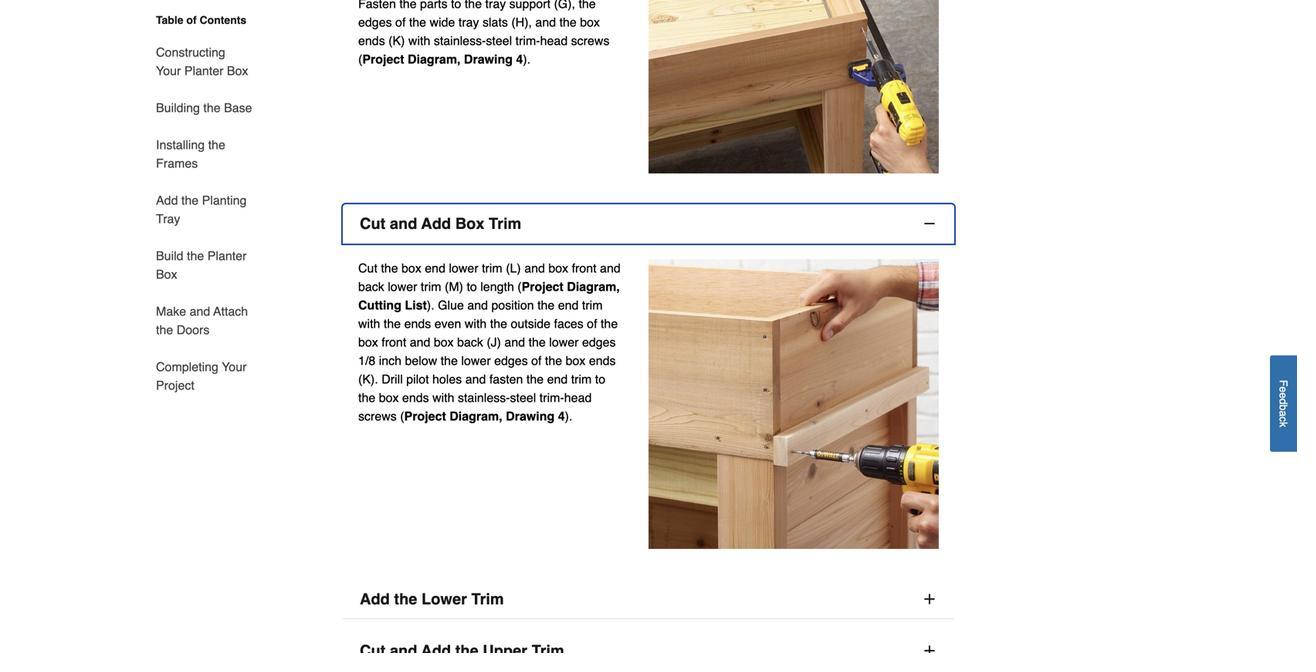 Task type: vqa. For each thing, say whether or not it's contained in the screenshot.
& associated with DIY
no



Task type: locate. For each thing, give the bounding box(es) containing it.
drill
[[382, 373, 403, 387]]

cut for cut the box end lower trim (l) and box front and back lower trim (m) to length (
[[358, 261, 377, 276]]

( inside ). glue and position the end trim with the ends even with the outside faces of the box front and box back (j) and the lower edges 1/8 inch below the lower edges of the box ends (k). drill pilot holes and fasten the end trim to the box ends with stainless-steel trim-head screws (
[[400, 410, 404, 424]]

planter
[[184, 64, 224, 78], [207, 249, 247, 263]]

the inside add the planting tray
[[181, 193, 199, 208]]

with down cutting
[[358, 317, 380, 331]]

). glue and position the end trim with the ends even with the outside faces of the box front and box back (j) and the lower edges 1/8 inch below the lower edges of the box ends (k). drill pilot holes and fasten the end trim to the box ends with stainless-steel trim-head screws (
[[358, 298, 618, 424]]

minus image
[[922, 216, 937, 232]]

0 horizontal spatial box
[[156, 268, 177, 282]]

project inside completing your project
[[156, 379, 194, 393]]

1 horizontal spatial front
[[572, 261, 597, 276]]

lower down faces
[[549, 335, 579, 350]]

box up head
[[566, 354, 586, 368]]

add up the tray
[[156, 193, 178, 208]]

1 vertical spatial of
[[587, 317, 597, 331]]

1 vertical spatial project diagram, drawing 4 ).
[[404, 410, 572, 424]]

faces
[[554, 317, 584, 331]]

glue
[[438, 298, 464, 313]]

2 horizontal spatial box
[[455, 215, 484, 233]]

2 horizontal spatial of
[[587, 317, 597, 331]]

0 horizontal spatial edges
[[494, 354, 528, 368]]

cut inside button
[[360, 215, 386, 233]]

0 vertical spatial drawing
[[464, 52, 513, 66]]

your down constructing
[[156, 64, 181, 78]]

1 vertical spatial front
[[382, 335, 406, 350]]

with
[[358, 317, 380, 331], [465, 317, 487, 331], [432, 391, 454, 405]]

add left lower in the bottom of the page
[[360, 591, 390, 609]]

end inside "cut the box end lower trim (l) and box front and back lower trim (m) to length ("
[[425, 261, 445, 276]]

box for constructing your planter box
[[227, 64, 248, 78]]

attach
[[213, 305, 248, 319]]

tray
[[156, 212, 180, 226]]

the right the build
[[187, 249, 204, 263]]

building
[[156, 101, 200, 115]]

(
[[518, 280, 522, 294], [400, 410, 404, 424]]

0 vertical spatial diagram,
[[408, 52, 461, 66]]

the right faces
[[601, 317, 618, 331]]

cut inside "cut the box end lower trim (l) and box front and back lower trim (m) to length ("
[[358, 261, 377, 276]]

k
[[1277, 423, 1290, 428]]

back
[[358, 280, 384, 294], [457, 335, 483, 350]]

box
[[402, 261, 421, 276], [548, 261, 568, 276], [358, 335, 378, 350], [434, 335, 454, 350], [566, 354, 586, 368], [379, 391, 399, 405]]

cut and add box trim
[[360, 215, 521, 233]]

your inside constructing your planter box
[[156, 64, 181, 78]]

1 vertical spatial cut
[[358, 261, 377, 276]]

box for build the planter box
[[156, 268, 177, 282]]

1 vertical spatial add
[[421, 215, 451, 233]]

add
[[156, 193, 178, 208], [421, 215, 451, 233], [360, 591, 390, 609]]

end up faces
[[558, 298, 579, 313]]

contents
[[200, 14, 246, 26]]

0 vertical spatial plus image
[[922, 592, 937, 608]]

1 horizontal spatial add
[[360, 591, 390, 609]]

( inside "cut the box end lower trim (l) and box front and back lower trim (m) to length ("
[[518, 280, 522, 294]]

0 vertical spatial ).
[[523, 52, 531, 66]]

pilot
[[406, 373, 429, 387]]

constructing your planter box link
[[156, 34, 253, 90]]

the down (k).
[[358, 391, 375, 405]]

drawing
[[464, 52, 513, 66], [506, 410, 555, 424]]

your inside completing your project
[[222, 360, 247, 374]]

0 vertical spatial planter
[[184, 64, 224, 78]]

constructing
[[156, 45, 225, 59]]

with right even
[[465, 317, 487, 331]]

back inside ). glue and position the end trim with the ends even with the outside faces of the box front and box back (j) and the lower edges 1/8 inch below the lower edges of the box ends (k). drill pilot holes and fasten the end trim to the box ends with stainless-steel trim-head screws (
[[457, 335, 483, 350]]

planter down constructing
[[184, 64, 224, 78]]

ends down list
[[404, 317, 431, 331]]

0 vertical spatial box
[[227, 64, 248, 78]]

cutting
[[358, 298, 401, 313]]

lower
[[449, 261, 478, 276], [388, 280, 417, 294], [549, 335, 579, 350], [461, 354, 491, 368]]

(j)
[[487, 335, 501, 350]]

edges down faces
[[582, 335, 616, 350]]

1 vertical spatial back
[[457, 335, 483, 350]]

0 horizontal spatial add
[[156, 193, 178, 208]]

0 horizontal spatial to
[[467, 280, 477, 294]]

the inside "cut the box end lower trim (l) and box front and back lower trim (m) to length ("
[[381, 261, 398, 276]]

trim up head
[[571, 373, 592, 387]]

( right screws on the left of the page
[[400, 410, 404, 424]]

0 vertical spatial to
[[467, 280, 477, 294]]

box right (l)
[[548, 261, 568, 276]]

trim
[[489, 215, 521, 233], [471, 591, 504, 609]]

the down make
[[156, 323, 173, 337]]

and inside button
[[390, 215, 417, 233]]

1 horizontal spatial of
[[531, 354, 542, 368]]

planter inside build the planter box
[[207, 249, 247, 263]]

your for constructing your planter box
[[156, 64, 181, 78]]

plus image
[[922, 592, 937, 608], [922, 644, 937, 654]]

edges
[[582, 335, 616, 350], [494, 354, 528, 368]]

diagram,
[[408, 52, 461, 66], [567, 280, 620, 294], [450, 410, 502, 424]]

1 vertical spatial edges
[[494, 354, 528, 368]]

0 horizontal spatial back
[[358, 280, 384, 294]]

0 vertical spatial cut
[[360, 215, 386, 233]]

2 horizontal spatial add
[[421, 215, 451, 233]]

front
[[572, 261, 597, 276], [382, 335, 406, 350]]

of right table
[[186, 14, 197, 26]]

1 horizontal spatial box
[[227, 64, 248, 78]]

edges up fasten
[[494, 354, 528, 368]]

2 horizontal spatial with
[[465, 317, 487, 331]]

the up (j)
[[490, 317, 507, 331]]

e
[[1277, 387, 1290, 393], [1277, 393, 1290, 399]]

planter inside constructing your planter box
[[184, 64, 224, 78]]

1 vertical spatial 4
[[558, 410, 565, 424]]

1 vertical spatial to
[[595, 373, 605, 387]]

add inside add the planting tray
[[156, 193, 178, 208]]

end up (m)
[[425, 261, 445, 276]]

1 horizontal spatial your
[[222, 360, 247, 374]]

trim the planter box. image
[[649, 259, 939, 550]]

front up faces
[[572, 261, 597, 276]]

box
[[227, 64, 248, 78], [455, 215, 484, 233], [156, 268, 177, 282]]

0 vertical spatial front
[[572, 261, 597, 276]]

1 horizontal spatial back
[[457, 335, 483, 350]]

ends down 'pilot'
[[402, 391, 429, 405]]

trim up (l)
[[489, 215, 521, 233]]

box for cut and add box trim
[[455, 215, 484, 233]]

the inside button
[[394, 591, 417, 609]]

project
[[362, 52, 404, 66], [522, 280, 564, 294], [156, 379, 194, 393], [404, 410, 446, 424]]

(l)
[[506, 261, 521, 276]]

1 vertical spatial planter
[[207, 249, 247, 263]]

trim
[[482, 261, 502, 276], [421, 280, 441, 294], [582, 298, 603, 313], [571, 373, 592, 387]]

plus image inside add the lower trim button
[[922, 592, 937, 608]]

2 horizontal spatial ).
[[565, 410, 572, 424]]

end up trim-
[[547, 373, 568, 387]]

the inside build the planter box
[[187, 249, 204, 263]]

your right completing
[[222, 360, 247, 374]]

and
[[390, 215, 417, 233], [524, 261, 545, 276], [600, 261, 621, 276], [467, 298, 488, 313], [190, 305, 210, 319], [410, 335, 430, 350], [505, 335, 525, 350], [465, 373, 486, 387]]

4
[[516, 52, 523, 66], [558, 410, 565, 424]]

b
[[1277, 405, 1290, 411]]

add up (m)
[[421, 215, 451, 233]]

cut and add box trim button
[[343, 205, 954, 244]]

head
[[564, 391, 592, 405]]

1 vertical spatial ).
[[427, 298, 434, 313]]

box up 'base'
[[227, 64, 248, 78]]

0 vertical spatial back
[[358, 280, 384, 294]]

box up 1/8 at the bottom of page
[[358, 335, 378, 350]]

trim up faces
[[582, 298, 603, 313]]

2 vertical spatial add
[[360, 591, 390, 609]]

your for completing your project
[[222, 360, 247, 374]]

of right faces
[[587, 317, 597, 331]]

2 vertical spatial box
[[156, 268, 177, 282]]

box inside build the planter box
[[156, 268, 177, 282]]

your
[[156, 64, 181, 78], [222, 360, 247, 374]]

add the lower trim button
[[343, 581, 954, 620]]

1 horizontal spatial (
[[518, 280, 522, 294]]

outside
[[511, 317, 551, 331]]

of down outside
[[531, 354, 542, 368]]

1 vertical spatial (
[[400, 410, 404, 424]]

0 vertical spatial add
[[156, 193, 178, 208]]

).
[[523, 52, 531, 66], [427, 298, 434, 313], [565, 410, 572, 424]]

(m)
[[445, 280, 463, 294]]

with down holes
[[432, 391, 454, 405]]

holes
[[432, 373, 462, 387]]

0 horizontal spatial ).
[[427, 298, 434, 313]]

end
[[425, 261, 445, 276], [558, 298, 579, 313], [547, 373, 568, 387]]

0 vertical spatial your
[[156, 64, 181, 78]]

ends
[[404, 317, 431, 331], [589, 354, 616, 368], [402, 391, 429, 405]]

the inside make and attach the doors
[[156, 323, 173, 337]]

of
[[186, 14, 197, 26], [587, 317, 597, 331], [531, 354, 542, 368]]

e up b
[[1277, 393, 1290, 399]]

trim right lower in the bottom of the page
[[471, 591, 504, 609]]

add for trim
[[360, 591, 390, 609]]

1 plus image from the top
[[922, 592, 937, 608]]

0 vertical spatial (
[[518, 280, 522, 294]]

front up inch
[[382, 335, 406, 350]]

2 vertical spatial diagram,
[[450, 410, 502, 424]]

back up cutting
[[358, 280, 384, 294]]

the left planting
[[181, 193, 199, 208]]

the up cutting
[[381, 261, 398, 276]]

back left (j)
[[457, 335, 483, 350]]

1 vertical spatial diagram,
[[567, 280, 620, 294]]

length
[[480, 280, 514, 294]]

1 vertical spatial your
[[222, 360, 247, 374]]

box down even
[[434, 335, 454, 350]]

steel
[[510, 391, 536, 405]]

ends up head
[[589, 354, 616, 368]]

1 horizontal spatial edges
[[582, 335, 616, 350]]

completing your project link
[[156, 349, 253, 395]]

box down drill
[[379, 391, 399, 405]]

1 vertical spatial plus image
[[922, 644, 937, 654]]

0 vertical spatial 4
[[516, 52, 523, 66]]

1 horizontal spatial to
[[595, 373, 605, 387]]

the up outside
[[537, 298, 555, 313]]

1 vertical spatial drawing
[[506, 410, 555, 424]]

planter down add the planting tray link
[[207, 249, 247, 263]]

box up "cut the box end lower trim (l) and box front and back lower trim (m) to length ("
[[455, 215, 484, 233]]

f e e d b a c k button
[[1270, 356, 1297, 453]]

diagram, inside project diagram, cutting list
[[567, 280, 620, 294]]

box inside constructing your planter box
[[227, 64, 248, 78]]

0 horizontal spatial with
[[358, 317, 380, 331]]

0 horizontal spatial your
[[156, 64, 181, 78]]

screws
[[358, 410, 397, 424]]

position
[[491, 298, 534, 313]]

1 vertical spatial box
[[455, 215, 484, 233]]

constructing your planter box
[[156, 45, 248, 78]]

0 vertical spatial of
[[186, 14, 197, 26]]

project diagram, drawing 4 ).
[[362, 52, 531, 66], [404, 410, 572, 424]]

e up d
[[1277, 387, 1290, 393]]

( down (l)
[[518, 280, 522, 294]]

the right installing
[[208, 138, 225, 152]]

box inside button
[[455, 215, 484, 233]]

cut
[[360, 215, 386, 233], [358, 261, 377, 276]]

0 horizontal spatial (
[[400, 410, 404, 424]]

the
[[203, 101, 221, 115], [208, 138, 225, 152], [181, 193, 199, 208], [187, 249, 204, 263], [381, 261, 398, 276], [537, 298, 555, 313], [384, 317, 401, 331], [490, 317, 507, 331], [601, 317, 618, 331], [156, 323, 173, 337], [529, 335, 546, 350], [441, 354, 458, 368], [545, 354, 562, 368], [526, 373, 544, 387], [358, 391, 375, 405], [394, 591, 417, 609]]

the down outside
[[529, 335, 546, 350]]

trim-
[[540, 391, 564, 405]]

of inside table of contents element
[[186, 14, 197, 26]]

trim up length
[[482, 261, 502, 276]]

1 horizontal spatial ).
[[523, 52, 531, 66]]

0 horizontal spatial 4
[[516, 52, 523, 66]]

base
[[224, 101, 252, 115]]

2 vertical spatial ).
[[565, 410, 572, 424]]

box down the build
[[156, 268, 177, 282]]

make and attach the doors
[[156, 305, 248, 337]]

0 vertical spatial edges
[[582, 335, 616, 350]]

0 vertical spatial end
[[425, 261, 445, 276]]

to
[[467, 280, 477, 294], [595, 373, 605, 387]]

to inside ). glue and position the end trim with the ends even with the outside faces of the box front and box back (j) and the lower edges 1/8 inch below the lower edges of the box ends (k). drill pilot holes and fasten the end trim to the box ends with stainless-steel trim-head screws (
[[595, 373, 605, 387]]

completing your project
[[156, 360, 247, 393]]

the left lower in the bottom of the page
[[394, 591, 417, 609]]

0 horizontal spatial of
[[186, 14, 197, 26]]

building the base link
[[156, 90, 252, 127]]

project diagram, cutting list
[[358, 280, 620, 313]]

f e e d b a c k
[[1277, 381, 1290, 428]]

even
[[434, 317, 461, 331]]

0 horizontal spatial front
[[382, 335, 406, 350]]



Task type: describe. For each thing, give the bounding box(es) containing it.
1 horizontal spatial with
[[432, 391, 454, 405]]

lower
[[422, 591, 467, 609]]

add for tray
[[156, 193, 178, 208]]

installing
[[156, 138, 205, 152]]

frames
[[156, 156, 198, 171]]

installing the frames
[[156, 138, 225, 171]]

add the sides to the planter box. image
[[649, 0, 939, 174]]

inch
[[379, 354, 402, 368]]

1 vertical spatial trim
[[471, 591, 504, 609]]

c
[[1277, 417, 1290, 423]]

build
[[156, 249, 183, 263]]

table of contents
[[156, 14, 246, 26]]

2 e from the top
[[1277, 393, 1290, 399]]

lower up list
[[388, 280, 417, 294]]

the down cutting
[[384, 317, 401, 331]]

make and attach the doors link
[[156, 293, 253, 349]]

table
[[156, 14, 183, 26]]

the up holes
[[441, 354, 458, 368]]

to inside "cut the box end lower trim (l) and box front and back lower trim (m) to length ("
[[467, 280, 477, 294]]

list
[[405, 298, 427, 313]]

the inside the installing the frames
[[208, 138, 225, 152]]

the left 'base'
[[203, 101, 221, 115]]

cut for cut and add box trim
[[360, 215, 386, 233]]

the up trim-
[[545, 354, 562, 368]]

). inside ). glue and position the end trim with the ends even with the outside faces of the box front and box back (j) and the lower edges 1/8 inch below the lower edges of the box ends (k). drill pilot holes and fasten the end trim to the box ends with stainless-steel trim-head screws (
[[427, 298, 434, 313]]

below
[[405, 354, 437, 368]]

front inside ). glue and position the end trim with the ends even with the outside faces of the box front and box back (j) and the lower edges 1/8 inch below the lower edges of the box ends (k). drill pilot holes and fasten the end trim to the box ends with stainless-steel trim-head screws (
[[382, 335, 406, 350]]

stainless-
[[458, 391, 510, 405]]

1 vertical spatial end
[[558, 298, 579, 313]]

build the planter box
[[156, 249, 247, 282]]

lower down (j)
[[461, 354, 491, 368]]

fasten
[[489, 373, 523, 387]]

building the base
[[156, 101, 252, 115]]

0 vertical spatial trim
[[489, 215, 521, 233]]

installing the frames link
[[156, 127, 253, 182]]

project inside project diagram, cutting list
[[522, 280, 564, 294]]

trim left (m)
[[421, 280, 441, 294]]

1/8
[[358, 354, 375, 368]]

2 vertical spatial of
[[531, 354, 542, 368]]

back inside "cut the box end lower trim (l) and box front and back lower trim (m) to length ("
[[358, 280, 384, 294]]

cut the box end lower trim (l) and box front and back lower trim (m) to length (
[[358, 261, 621, 294]]

(k).
[[358, 373, 378, 387]]

add the planting tray link
[[156, 182, 253, 238]]

make
[[156, 305, 186, 319]]

1 vertical spatial ends
[[589, 354, 616, 368]]

2 vertical spatial ends
[[402, 391, 429, 405]]

a
[[1277, 411, 1290, 417]]

build the planter box link
[[156, 238, 253, 293]]

planter for the
[[207, 249, 247, 263]]

2 plus image from the top
[[922, 644, 937, 654]]

d
[[1277, 399, 1290, 405]]

planter for your
[[184, 64, 224, 78]]

completing
[[156, 360, 218, 374]]

front inside "cut the box end lower trim (l) and box front and back lower trim (m) to length ("
[[572, 261, 597, 276]]

0 vertical spatial project diagram, drawing 4 ).
[[362, 52, 531, 66]]

box up list
[[402, 261, 421, 276]]

add the lower trim
[[360, 591, 504, 609]]

lower up (m)
[[449, 261, 478, 276]]

and inside make and attach the doors
[[190, 305, 210, 319]]

planting
[[202, 193, 247, 208]]

table of contents element
[[137, 12, 253, 395]]

1 e from the top
[[1277, 387, 1290, 393]]

the up steel
[[526, 373, 544, 387]]

doors
[[177, 323, 210, 337]]

0 vertical spatial ends
[[404, 317, 431, 331]]

2 vertical spatial end
[[547, 373, 568, 387]]

add the planting tray
[[156, 193, 247, 226]]

f
[[1277, 381, 1290, 387]]

1 horizontal spatial 4
[[558, 410, 565, 424]]



